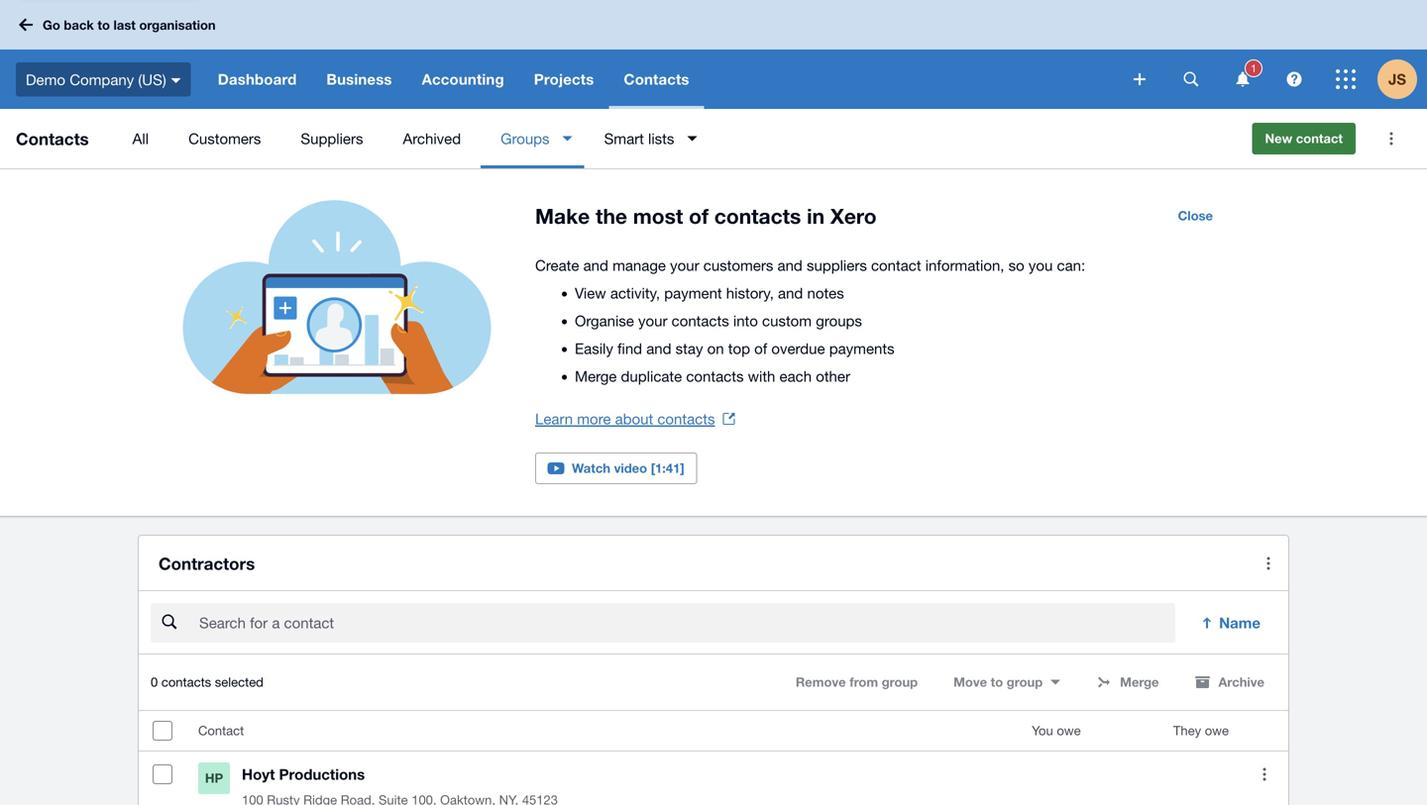 Task type: describe. For each thing, give the bounding box(es) containing it.
xero
[[830, 204, 877, 228]]

smart
[[604, 130, 644, 147]]

move to group button
[[942, 667, 1073, 699]]

productions
[[279, 766, 365, 784]]

stay
[[676, 340, 703, 357]]

svg image inside 1 popup button
[[1236, 72, 1249, 87]]

contacts down on
[[686, 368, 744, 385]]

banner containing dashboard
[[0, 0, 1427, 109]]

easily
[[575, 340, 613, 357]]

video
[[614, 461, 647, 476]]

payment
[[664, 284, 722, 302]]

move
[[954, 675, 987, 691]]

activity,
[[610, 284, 660, 302]]

1 button
[[1223, 50, 1263, 109]]

view activity, payment history, and notes
[[575, 284, 844, 302]]

contact
[[198, 724, 244, 739]]

0 horizontal spatial contact
[[871, 257, 921, 274]]

watch video [1:41] button
[[535, 453, 697, 485]]

contacts inside 'link'
[[657, 410, 715, 428]]

on
[[707, 340, 724, 357]]

more row options image
[[1245, 755, 1284, 795]]

most
[[633, 204, 683, 228]]

remove from group
[[796, 675, 918, 691]]

demo company (us)
[[26, 71, 166, 88]]

make
[[535, 204, 590, 228]]

learn
[[535, 410, 573, 428]]

easily find and stay on top of overdue payments
[[575, 340, 895, 357]]

hoyt
[[242, 766, 275, 784]]

to inside banner
[[97, 17, 110, 32]]

archive button
[[1183, 667, 1277, 699]]

svg image inside go back to last organisation link
[[19, 18, 33, 31]]

1 horizontal spatial actions menu image
[[1372, 119, 1411, 159]]

merge button
[[1084, 667, 1171, 699]]

about
[[615, 410, 653, 428]]

business
[[326, 70, 392, 88]]

suppliers
[[807, 257, 867, 274]]

so
[[1009, 257, 1025, 274]]

from
[[850, 675, 878, 691]]

they
[[1173, 724, 1201, 739]]

organise
[[575, 312, 634, 330]]

suppliers
[[301, 130, 363, 147]]

notes
[[807, 284, 844, 302]]

groups
[[816, 312, 862, 330]]

Search for a contact field
[[197, 605, 1176, 642]]

1 horizontal spatial your
[[670, 257, 699, 274]]

group for remove from group
[[882, 675, 918, 691]]

contractors
[[159, 554, 255, 574]]

top
[[728, 340, 750, 357]]

owe for you owe
[[1057, 724, 1081, 739]]

name
[[1219, 615, 1261, 633]]

they owe
[[1173, 724, 1229, 739]]

0 horizontal spatial actions menu image
[[1249, 544, 1288, 584]]

contact list table element
[[139, 712, 1288, 806]]

customers
[[188, 130, 261, 147]]

you
[[1029, 257, 1053, 274]]

duplicate
[[621, 368, 682, 385]]

menu containing all
[[113, 109, 1236, 168]]

close
[[1178, 208, 1213, 223]]

and up 'custom'
[[778, 284, 803, 302]]

all
[[132, 130, 149, 147]]

contacts inside contacts dropdown button
[[624, 70, 689, 88]]

contact inside the new contact 'button'
[[1296, 131, 1343, 146]]

new
[[1265, 131, 1293, 146]]

you owe
[[1032, 724, 1081, 739]]

learn more about contacts link
[[535, 405, 735, 433]]

groups
[[501, 130, 550, 147]]

0 horizontal spatial of
[[689, 204, 709, 228]]

close button
[[1166, 200, 1225, 232]]

1 horizontal spatial svg image
[[1287, 72, 1302, 87]]

manage
[[613, 257, 666, 274]]

2 horizontal spatial svg image
[[1336, 69, 1356, 89]]

1
[[1251, 62, 1257, 75]]

owe for they owe
[[1205, 724, 1229, 739]]

smart lists button
[[584, 109, 709, 168]]



Task type: vqa. For each thing, say whether or not it's contained in the screenshot.
smart
yes



Task type: locate. For each thing, give the bounding box(es) containing it.
learn more about contacts
[[535, 410, 715, 428]]

of right most at the left
[[689, 204, 709, 228]]

other
[[816, 368, 850, 385]]

move to group
[[954, 675, 1043, 691]]

1 group from the left
[[882, 675, 918, 691]]

1 vertical spatial contact
[[871, 257, 921, 274]]

0 vertical spatial actions menu image
[[1372, 119, 1411, 159]]

menu
[[113, 109, 1236, 168]]

merge for merge duplicate contacts with each other
[[575, 368, 617, 385]]

1 horizontal spatial merge
[[1120, 675, 1159, 691]]

in
[[807, 204, 825, 228]]

to left the last
[[97, 17, 110, 32]]

lists
[[648, 130, 674, 147]]

merge down easily
[[575, 368, 617, 385]]

smart lists
[[604, 130, 674, 147]]

js
[[1389, 70, 1406, 88]]

remove
[[796, 675, 846, 691]]

company
[[70, 71, 134, 88]]

contact
[[1296, 131, 1343, 146], [871, 257, 921, 274]]

contacts down demo
[[16, 129, 89, 149]]

0 horizontal spatial group
[[882, 675, 918, 691]]

owe right they
[[1205, 724, 1229, 739]]

2 owe from the left
[[1205, 724, 1229, 739]]

merge duplicate contacts with each other
[[575, 368, 850, 385]]

accounting button
[[407, 50, 519, 109]]

(us)
[[138, 71, 166, 88]]

create
[[535, 257, 579, 274]]

actions menu image down js
[[1372, 119, 1411, 159]]

owe right you on the right bottom of page
[[1057, 724, 1081, 739]]

go back to last organisation link
[[12, 7, 228, 42]]

accounting
[[422, 70, 504, 88]]

to right the move in the right bottom of the page
[[991, 675, 1003, 691]]

group for move to group
[[1007, 675, 1043, 691]]

can:
[[1057, 257, 1085, 274]]

1 vertical spatial actions menu image
[[1249, 544, 1288, 584]]

js button
[[1378, 50, 1427, 109]]

0 vertical spatial of
[[689, 204, 709, 228]]

group inside button
[[882, 675, 918, 691]]

1 vertical spatial of
[[754, 340, 767, 357]]

merge for merge
[[1120, 675, 1159, 691]]

dashboard
[[218, 70, 297, 88]]

contact right 'new'
[[1296, 131, 1343, 146]]

group inside popup button
[[1007, 675, 1043, 691]]

0 horizontal spatial contacts
[[16, 129, 89, 149]]

archived button
[[383, 109, 481, 168]]

hoyt productions
[[242, 766, 365, 784]]

into
[[733, 312, 758, 330]]

0 vertical spatial contact
[[1296, 131, 1343, 146]]

1 vertical spatial your
[[638, 312, 667, 330]]

contacts up customers
[[714, 204, 801, 228]]

1 vertical spatial to
[[991, 675, 1003, 691]]

group
[[882, 675, 918, 691], [1007, 675, 1043, 691]]

organise your contacts into custom groups
[[575, 312, 862, 330]]

1 horizontal spatial contacts
[[624, 70, 689, 88]]

history,
[[726, 284, 774, 302]]

2 group from the left
[[1007, 675, 1043, 691]]

and up "view"
[[583, 257, 608, 274]]

projects
[[534, 70, 594, 88]]

organisation
[[139, 17, 216, 32]]

view
[[575, 284, 606, 302]]

each
[[780, 368, 812, 385]]

and
[[583, 257, 608, 274], [778, 257, 803, 274], [778, 284, 803, 302], [646, 340, 671, 357]]

group right from
[[882, 675, 918, 691]]

0 vertical spatial contacts
[[624, 70, 689, 88]]

banner
[[0, 0, 1427, 109]]

0 vertical spatial merge
[[575, 368, 617, 385]]

0 vertical spatial your
[[670, 257, 699, 274]]

contacts
[[624, 70, 689, 88], [16, 129, 89, 149]]

demo
[[26, 71, 65, 88]]

0 horizontal spatial merge
[[575, 368, 617, 385]]

1 horizontal spatial group
[[1007, 675, 1043, 691]]

payments
[[829, 340, 895, 357]]

actions menu image up name
[[1249, 544, 1288, 584]]

selected
[[215, 675, 264, 691]]

demo company (us) button
[[0, 50, 203, 109]]

make the most of contacts in xero
[[535, 204, 877, 228]]

watch
[[572, 461, 611, 476]]

merge inside button
[[1120, 675, 1159, 691]]

0
[[151, 675, 158, 691]]

the
[[596, 204, 627, 228]]

svg image
[[19, 18, 33, 31], [1236, 72, 1249, 87], [1134, 73, 1146, 85], [171, 78, 181, 83]]

contacts up 'lists'
[[624, 70, 689, 88]]

go back to last organisation
[[43, 17, 216, 32]]

dashboard link
[[203, 50, 312, 109]]

contacts right 0
[[161, 675, 211, 691]]

1 owe from the left
[[1057, 724, 1081, 739]]

to inside popup button
[[991, 675, 1003, 691]]

you
[[1032, 724, 1053, 739]]

svg image left 1 popup button
[[1184, 72, 1199, 87]]

of
[[689, 204, 709, 228], [754, 340, 767, 357]]

watch video [1:41]
[[572, 461, 685, 476]]

svg image left js
[[1336, 69, 1356, 89]]

new contact button
[[1252, 123, 1356, 155]]

merge left archive button
[[1120, 675, 1159, 691]]

archived
[[403, 130, 461, 147]]

and up duplicate
[[646, 340, 671, 357]]

contact right suppliers
[[871, 257, 921, 274]]

projects button
[[519, 50, 609, 109]]

groups button
[[481, 109, 584, 168]]

1 vertical spatial contacts
[[16, 129, 89, 149]]

go
[[43, 17, 60, 32]]

custom
[[762, 312, 812, 330]]

contacts down the payment
[[672, 312, 729, 330]]

0 horizontal spatial your
[[638, 312, 667, 330]]

svg image right 1
[[1287, 72, 1302, 87]]

information,
[[925, 257, 1004, 274]]

more
[[577, 410, 611, 428]]

your down the activity, at the top of the page
[[638, 312, 667, 330]]

with
[[748, 368, 775, 385]]

1 horizontal spatial owe
[[1205, 724, 1229, 739]]

to
[[97, 17, 110, 32], [991, 675, 1003, 691]]

customers button
[[169, 109, 281, 168]]

archive
[[1219, 675, 1265, 691]]

1 horizontal spatial contact
[[1296, 131, 1343, 146]]

0 vertical spatial to
[[97, 17, 110, 32]]

create and manage your customers and suppliers contact information, so you can:
[[535, 257, 1085, 274]]

svg image inside demo company (us) popup button
[[171, 78, 181, 83]]

new contact
[[1265, 131, 1343, 146]]

and left suppliers
[[778, 257, 803, 274]]

all button
[[113, 109, 169, 168]]

find
[[618, 340, 642, 357]]

1 horizontal spatial of
[[754, 340, 767, 357]]

actions menu image
[[1372, 119, 1411, 159], [1249, 544, 1288, 584]]

0 horizontal spatial svg image
[[1184, 72, 1199, 87]]

remove from group button
[[784, 667, 930, 699]]

name button
[[1187, 604, 1277, 643]]

your up the payment
[[670, 257, 699, 274]]

contacts button
[[609, 50, 704, 109]]

0 horizontal spatial owe
[[1057, 724, 1081, 739]]

1 horizontal spatial to
[[991, 675, 1003, 691]]

[1:41]
[[651, 461, 685, 476]]

owe
[[1057, 724, 1081, 739], [1205, 724, 1229, 739]]

business button
[[312, 50, 407, 109]]

1 vertical spatial merge
[[1120, 675, 1159, 691]]

0 contacts selected
[[151, 675, 264, 691]]

contacts down merge duplicate contacts with each other on the top
[[657, 410, 715, 428]]

suppliers button
[[281, 109, 383, 168]]

svg image
[[1336, 69, 1356, 89], [1184, 72, 1199, 87], [1287, 72, 1302, 87]]

group up you on the right bottom of page
[[1007, 675, 1043, 691]]

back
[[64, 17, 94, 32]]

of right top at the top of the page
[[754, 340, 767, 357]]

0 horizontal spatial to
[[97, 17, 110, 32]]

hp
[[205, 771, 223, 787]]



